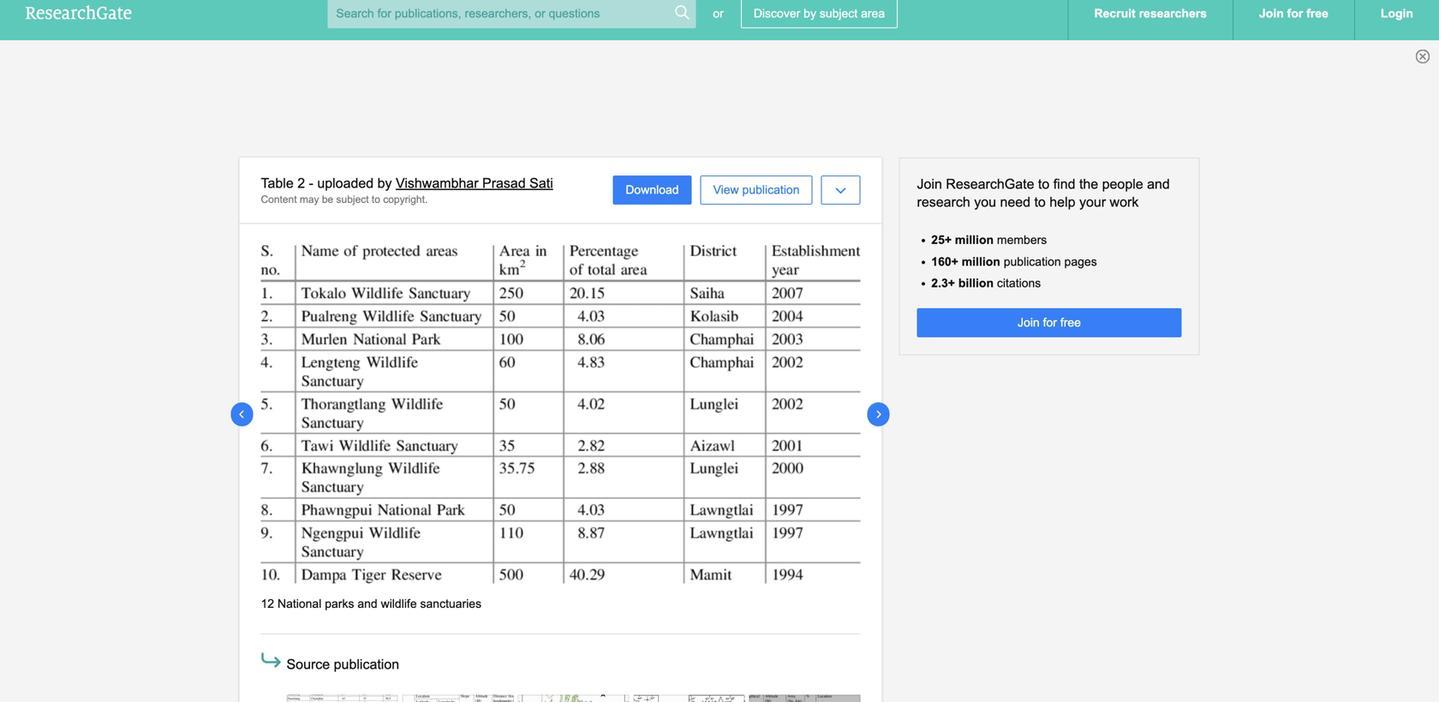 Task type: locate. For each thing, give the bounding box(es) containing it.
0 vertical spatial join for free link
[[1233, 0, 1355, 40]]

wildlife
[[381, 598, 417, 611]]

publication right source
[[334, 657, 399, 673]]

1 vertical spatial for
[[1043, 316, 1057, 330]]

2 vertical spatial join
[[1018, 316, 1040, 330]]

national
[[278, 598, 322, 611]]

0 horizontal spatial publication
[[334, 657, 399, 673]]

your
[[1080, 194, 1106, 210]]

you
[[974, 194, 997, 210]]

and right parks
[[358, 598, 378, 611]]

12 national parks and wildlife sanctuaries
[[261, 598, 482, 611]]

recruit
[[1095, 7, 1136, 20]]

0 horizontal spatial for
[[1043, 316, 1057, 330]]

1 horizontal spatial publication
[[743, 184, 800, 197]]

content
[[261, 193, 297, 205]]

1 vertical spatial subject
[[336, 193, 369, 205]]

table
[[261, 176, 294, 191]]

discover by subject area link
[[741, 0, 898, 28]]

main content
[[0, 158, 1440, 703]]

join for free
[[1260, 7, 1329, 20], [1018, 316, 1081, 330]]

1 horizontal spatial join for free link
[[1233, 0, 1355, 40]]

and right "people"
[[1147, 177, 1170, 192]]

by up copyright.
[[378, 176, 392, 191]]

research
[[917, 194, 971, 210]]

1 vertical spatial join
[[917, 177, 942, 192]]

2 vertical spatial publication
[[334, 657, 399, 673]]

publication for source publication
[[334, 657, 399, 673]]

million
[[955, 234, 994, 247], [962, 255, 1001, 268]]

discover by subject area
[[754, 7, 885, 20]]

people
[[1102, 177, 1144, 192]]

by right discover
[[804, 7, 817, 20]]

subject down uploaded
[[336, 193, 369, 205]]

2.3+
[[932, 277, 955, 290]]

size m image
[[258, 648, 284, 673]]

to left copyright.
[[372, 193, 380, 205]]

researchers
[[1139, 7, 1207, 20]]

0 vertical spatial join for free
[[1260, 7, 1329, 20]]

0 horizontal spatial subject
[[336, 193, 369, 205]]

free
[[1307, 7, 1329, 20], [1061, 316, 1081, 330]]

0 horizontal spatial join
[[917, 177, 942, 192]]

25+
[[932, 234, 952, 247]]

0 vertical spatial join
[[1260, 7, 1284, 20]]

1 horizontal spatial and
[[1147, 177, 1170, 192]]

subject
[[820, 7, 858, 20], [336, 193, 369, 205]]

1 horizontal spatial join
[[1018, 316, 1040, 330]]

and inside join researchgate to find the people and research you need to help your work
[[1147, 177, 1170, 192]]

1 vertical spatial join for free link
[[917, 309, 1182, 338]]

recruit researchers link
[[1068, 0, 1233, 40]]

12 national parks and wildlife sanctuaries image
[[261, 245, 861, 584]]

0 vertical spatial subject
[[820, 7, 858, 20]]

pages
[[1065, 255, 1097, 268]]

1 horizontal spatial free
[[1307, 7, 1329, 20]]

0 horizontal spatial join for free link
[[917, 309, 1182, 338]]

-
[[309, 176, 314, 191]]

0 vertical spatial free
[[1307, 7, 1329, 20]]

1 vertical spatial million
[[962, 255, 1001, 268]]

sati
[[530, 176, 553, 191]]

view publication
[[713, 184, 800, 197]]

1 vertical spatial and
[[358, 598, 378, 611]]

subject left area
[[820, 7, 858, 20]]

0 horizontal spatial join for free
[[1018, 316, 1081, 330]]

0 horizontal spatial free
[[1061, 316, 1081, 330]]

1 vertical spatial by
[[378, 176, 392, 191]]

and
[[1147, 177, 1170, 192], [358, 598, 378, 611]]

may
[[300, 193, 319, 205]]

publication down members
[[1004, 255, 1061, 268]]

0 vertical spatial and
[[1147, 177, 1170, 192]]

by
[[804, 7, 817, 20], [378, 176, 392, 191]]

publication right view
[[743, 184, 800, 197]]

join for free link
[[1233, 0, 1355, 40], [917, 309, 1182, 338]]

need
[[1000, 194, 1031, 210]]

free down the pages
[[1061, 316, 1081, 330]]

0 vertical spatial publication
[[743, 184, 800, 197]]

researchgate logo image
[[26, 5, 132, 20]]

login link
[[1355, 0, 1440, 40]]

0 horizontal spatial by
[[378, 176, 392, 191]]

1 horizontal spatial subject
[[820, 7, 858, 20]]

free left login link
[[1307, 7, 1329, 20]]

1 vertical spatial publication
[[1004, 255, 1061, 268]]

1 horizontal spatial for
[[1288, 7, 1304, 20]]

download
[[626, 184, 679, 197]]

source
[[287, 657, 330, 673]]

be
[[322, 193, 334, 205]]

0 horizontal spatial and
[[358, 598, 378, 611]]

0 vertical spatial by
[[804, 7, 817, 20]]

million up billion
[[962, 255, 1001, 268]]

2 horizontal spatial publication
[[1004, 255, 1061, 268]]

for
[[1288, 7, 1304, 20], [1043, 316, 1057, 330]]

size s image
[[674, 4, 691, 21]]

vishwambhar
[[396, 176, 479, 191]]

1 horizontal spatial by
[[804, 7, 817, 20]]

1 vertical spatial join for free
[[1018, 316, 1081, 330]]

sanctuaries
[[420, 598, 482, 611]]

join
[[1260, 7, 1284, 20], [917, 177, 942, 192], [1018, 316, 1040, 330]]

publication
[[743, 184, 800, 197], [1004, 255, 1061, 268], [334, 657, 399, 673]]

million right 25+
[[955, 234, 994, 247]]

discover
[[754, 7, 801, 20]]

to
[[1038, 177, 1050, 192], [372, 193, 380, 205], [1035, 194, 1046, 210]]

work
[[1110, 194, 1139, 210]]

area
[[861, 7, 885, 20]]

1 vertical spatial free
[[1061, 316, 1081, 330]]

by inside the table 2 - uploaded by vishwambhar prasad sati content may be subject to copyright.
[[378, 176, 392, 191]]



Task type: vqa. For each thing, say whether or not it's contained in the screenshot.


Task type: describe. For each thing, give the bounding box(es) containing it.
prasad
[[482, 176, 526, 191]]

uploaded
[[317, 176, 374, 191]]

to inside the table 2 - uploaded by vishwambhar prasad sati content may be subject to copyright.
[[372, 193, 380, 205]]

citations
[[997, 277, 1041, 290]]

25+ million members 160+ million publication pages 2.3+ billion citations
[[932, 234, 1097, 290]]

billion
[[959, 277, 994, 290]]

copyright.
[[383, 193, 428, 205]]

0 vertical spatial million
[[955, 234, 994, 247]]

or
[[713, 7, 724, 20]]

join researchgate to find the people and research you need to help your work
[[917, 177, 1170, 210]]

source publication
[[287, 657, 399, 673]]

1 horizontal spatial join for free
[[1260, 7, 1329, 20]]

2
[[298, 176, 305, 191]]

recruit researchers
[[1095, 7, 1207, 20]]

the
[[1080, 177, 1099, 192]]

view publication link
[[701, 176, 813, 205]]

subject inside the table 2 - uploaded by vishwambhar prasad sati content may be subject to copyright.
[[336, 193, 369, 205]]

to left help
[[1035, 194, 1046, 210]]

0 vertical spatial for
[[1288, 7, 1304, 20]]

vishwambhar prasad sati link
[[396, 176, 553, 191]]

members
[[997, 234, 1047, 247]]

researchgate
[[946, 177, 1035, 192]]

parks
[[325, 598, 354, 611]]

help
[[1050, 194, 1076, 210]]

join for free inside main content
[[1018, 316, 1081, 330]]

160+
[[932, 255, 959, 268]]

12
[[261, 598, 274, 611]]

login
[[1381, 7, 1414, 20]]

subject inside discover by subject area link
[[820, 7, 858, 20]]

to left find
[[1038, 177, 1050, 192]]

view
[[713, 184, 739, 197]]

Search for publications, researchers, or questions field
[[328, 0, 696, 28]]

find
[[1054, 177, 1076, 192]]

table 2 - uploaded by vishwambhar prasad sati content may be subject to copyright.
[[261, 176, 553, 205]]

2 horizontal spatial join
[[1260, 7, 1284, 20]]

download link
[[613, 176, 692, 205]]

join inside join researchgate to find the people and research you need to help your work
[[917, 177, 942, 192]]

main content containing table 2
[[0, 158, 1440, 703]]

publication inside 25+ million members 160+ million publication pages 2.3+ billion citations
[[1004, 255, 1061, 268]]

publication for view publication
[[743, 184, 800, 197]]



